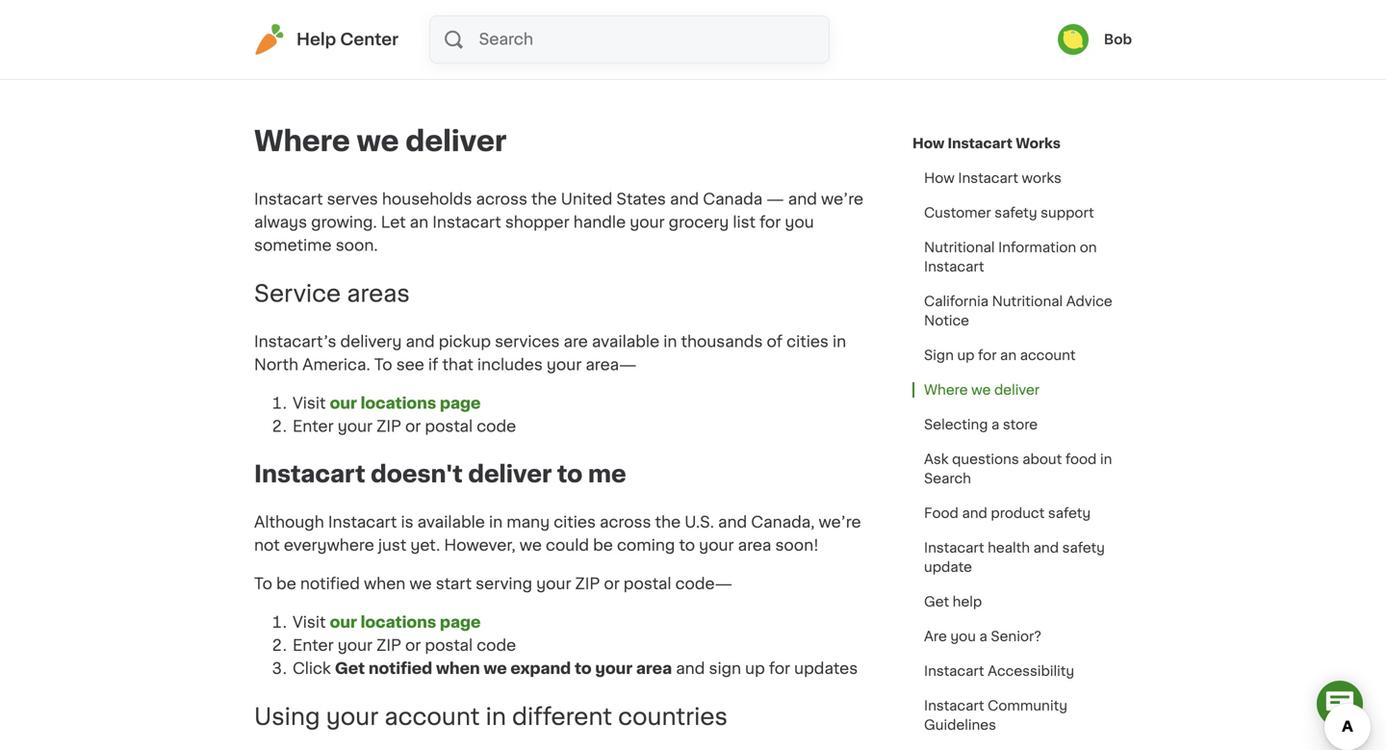 Task type: describe. For each thing, give the bounding box(es) containing it.
about
[[1023, 453, 1062, 466]]

to inside the visit our locations page enter your zip or postal code click get notified when we expand to your area and sign up for updates
[[575, 661, 592, 677]]

are you a senior?
[[924, 630, 1042, 643]]

instacart health and safety update
[[924, 541, 1105, 574]]

instacart down how instacart works
[[958, 171, 1019, 185]]

instacart image
[[254, 24, 285, 55]]

instacart accessibility
[[924, 664, 1075, 678]]

how instacart works
[[913, 137, 1061, 150]]

postal for visit our locations page enter your zip or postal code
[[425, 419, 473, 434]]

search
[[924, 472, 971, 485]]

a inside "link"
[[980, 630, 988, 643]]

you inside instacart serves households across the united states and canada — and we're always growing. let an instacart shopper handle your grocery list for you sometime soon.
[[785, 215, 814, 230]]

user avatar image
[[1058, 24, 1089, 55]]

how instacart works link
[[913, 126, 1061, 161]]

or for visit our locations page enter your zip or postal code
[[405, 419, 421, 434]]

Search search field
[[477, 16, 829, 63]]

help center link
[[254, 24, 399, 55]]

center
[[340, 31, 399, 48]]

using your account in different countries
[[254, 705, 728, 728]]

community
[[988, 699, 1068, 713]]

customer safety support link
[[913, 195, 1106, 230]]

how instacart works link
[[913, 161, 1073, 195]]

1 horizontal spatial where we deliver
[[924, 383, 1040, 397]]

pickup
[[439, 334, 491, 349]]

for for instacart serves households across the united states and canada — and we're always growing. let an instacart shopper handle your grocery list for you sometime soon.
[[760, 215, 781, 230]]

u.s.
[[685, 515, 714, 530]]

customer safety support
[[924, 206, 1094, 220]]

not
[[254, 538, 280, 553]]

service areas
[[254, 282, 410, 305]]

expand
[[511, 661, 571, 677]]

that
[[442, 357, 474, 372]]

code for visit our locations page enter your zip or postal code click get notified when we expand to your area and sign up for updates
[[477, 638, 516, 653]]

where we deliver link
[[913, 373, 1051, 407]]

how instacart works
[[924, 171, 1062, 185]]

food
[[1066, 453, 1097, 466]]

updates
[[795, 661, 858, 677]]

account inside sign up for an account link
[[1020, 349, 1076, 362]]

instacart accessibility link
[[913, 654, 1086, 688]]

up inside the visit our locations page enter your zip or postal code click get notified when we expand to your area and sign up for updates
[[745, 661, 765, 677]]

click
[[293, 661, 331, 677]]

get inside the visit our locations page enter your zip or postal code click get notified when we expand to your area and sign up for updates
[[335, 661, 365, 677]]

guidelines
[[924, 718, 997, 732]]

instacart up always
[[254, 192, 323, 207]]

list
[[733, 215, 756, 230]]

in left different on the bottom left
[[486, 705, 506, 728]]

states
[[617, 192, 666, 207]]

instacart's
[[254, 334, 336, 349]]

we inside the visit our locations page enter your zip or postal code click get notified when we expand to your area and sign up for updates
[[484, 661, 507, 677]]

safety for product
[[1048, 506, 1091, 520]]

visit our locations page enter your zip or postal code
[[293, 396, 516, 434]]

and right —
[[788, 192, 817, 207]]

safety for and
[[1063, 541, 1105, 555]]

food
[[924, 506, 959, 520]]

and inside instacart health and safety update
[[1034, 541, 1059, 555]]

instacart health and safety update link
[[913, 531, 1132, 584]]

help
[[953, 595, 982, 609]]

everywhere
[[284, 538, 374, 553]]

are
[[564, 334, 588, 349]]

or for visit our locations page enter your zip or postal code click get notified when we expand to your area and sign up for updates
[[405, 638, 421, 653]]

page for visit our locations page enter your zip or postal code click get notified when we expand to your area and sign up for updates
[[440, 615, 481, 630]]

soon.
[[336, 238, 378, 253]]

in inside instacart's delivery and pickup services are available in thousands of cities in north america. to see if that includes your area—
[[664, 334, 677, 349]]

to be notified when we start serving your zip or postal code—
[[254, 576, 733, 592]]

although
[[254, 515, 324, 530]]

0 horizontal spatial where
[[254, 128, 350, 155]]

0 vertical spatial where we deliver
[[254, 128, 507, 155]]

and inside instacart's delivery and pickup services are available in thousands of cities in north america. to see if that includes your area—
[[406, 334, 435, 349]]

coming
[[617, 538, 675, 553]]

zip for visit our locations page enter your zip or postal code
[[377, 419, 401, 434]]

area inside the visit our locations page enter your zip or postal code click get notified when we expand to your area and sign up for updates
[[636, 661, 672, 677]]

is
[[401, 515, 414, 530]]

0 vertical spatial to
[[557, 463, 583, 486]]

we left start
[[410, 576, 432, 592]]

thousands
[[681, 334, 763, 349]]

your inside 'although instacart is available in many cities across the u.s. and canada, we're not everywhere just yet. however, we could be coming to your area soon!'
[[699, 538, 734, 553]]

cities in
[[787, 334, 847, 349]]

on
[[1080, 241, 1097, 254]]

instacart doesn't deliver to me
[[254, 463, 626, 486]]

up inside sign up for an account link
[[958, 349, 975, 362]]

soon!
[[776, 538, 819, 553]]

instacart up although
[[254, 463, 365, 486]]

be inside 'although instacart is available in many cities across the u.s. and canada, we're not everywhere just yet. however, we could be coming to your area soon!'
[[593, 538, 613, 553]]

let
[[381, 215, 406, 230]]

and inside 'although instacart is available in many cities across the u.s. and canada, we're not everywhere just yet. however, we could be coming to your area soon!'
[[718, 515, 747, 530]]

when inside the visit our locations page enter your zip or postal code click get notified when we expand to your area and sign up for updates
[[436, 661, 480, 677]]

area inside 'although instacart is available in many cities across the u.s. and canada, we're not everywhere just yet. however, we could be coming to your area soon!'
[[738, 538, 772, 553]]

cities
[[554, 515, 596, 530]]

0 horizontal spatial to
[[254, 576, 272, 592]]

handle
[[574, 215, 626, 230]]

bob
[[1104, 33, 1132, 46]]

our for visit our locations page enter your zip or postal code
[[330, 396, 357, 411]]

locations for visit our locations page enter your zip or postal code
[[361, 396, 436, 411]]

includes
[[477, 357, 543, 372]]

get help link
[[913, 584, 994, 619]]

selecting a store
[[924, 418, 1038, 431]]

grocery
[[669, 215, 729, 230]]

notice
[[924, 314, 970, 327]]

your inside instacart's delivery and pickup services are available in thousands of cities in north america. to see if that includes your area—
[[547, 357, 582, 372]]

yet.
[[411, 538, 440, 553]]

information
[[999, 241, 1077, 254]]

areas
[[347, 282, 410, 305]]

instacart up how instacart works link
[[948, 137, 1013, 150]]

you inside are you a senior? "link"
[[951, 630, 976, 643]]

instacart community guidelines link
[[913, 688, 1132, 742]]

2 vertical spatial deliver
[[468, 463, 552, 486]]

—
[[767, 192, 784, 207]]

across inside 'although instacart is available in many cities across the u.s. and canada, we're not everywhere just yet. however, we could be coming to your area soon!'
[[600, 515, 651, 530]]

california
[[924, 295, 989, 308]]

questions
[[952, 453, 1019, 466]]

code—
[[676, 576, 733, 592]]

to inside instacart's delivery and pickup services are available in thousands of cities in north america. to see if that includes your area—
[[374, 357, 393, 372]]

to inside 'although instacart is available in many cities across the u.s. and canada, we're not everywhere just yet. however, we could be coming to your area soon!'
[[679, 538, 695, 553]]

serves
[[327, 192, 378, 207]]

works
[[1016, 137, 1061, 150]]

visit for visit our locations page enter your zip or postal code click get notified when we expand to your area and sign up for updates
[[293, 615, 326, 630]]

many
[[507, 515, 550, 530]]

are
[[924, 630, 947, 643]]

1 vertical spatial account
[[385, 705, 480, 728]]

customer
[[924, 206, 991, 220]]



Task type: locate. For each thing, give the bounding box(es) containing it.
enter
[[293, 419, 334, 434], [293, 638, 334, 653]]

0 horizontal spatial account
[[385, 705, 480, 728]]

to left me at the left bottom
[[557, 463, 583, 486]]

area—
[[586, 357, 637, 372]]

2 visit from the top
[[293, 615, 326, 630]]

how for how instacart works
[[924, 171, 955, 185]]

1 vertical spatial enter
[[293, 638, 334, 653]]

0 horizontal spatial up
[[745, 661, 765, 677]]

1 vertical spatial code
[[477, 638, 516, 653]]

deliver up households
[[406, 128, 507, 155]]

2 vertical spatial to
[[575, 661, 592, 677]]

1 locations from the top
[[361, 396, 436, 411]]

0 vertical spatial when
[[364, 576, 406, 592]]

instacart's delivery and pickup services are available in thousands of cities in north america. to see if that includes your area—
[[254, 334, 847, 372]]

when up using your account in different countries
[[436, 661, 480, 677]]

enter inside the visit our locations page enter your zip or postal code click get notified when we expand to your area and sign up for updates
[[293, 638, 334, 653]]

0 vertical spatial a
[[992, 418, 1000, 431]]

nutritional inside nutritional information on instacart
[[924, 241, 995, 254]]

1 horizontal spatial available
[[592, 334, 660, 349]]

1 vertical spatial up
[[745, 661, 765, 677]]

instacart serves households across the united states and canada — and we're always growing. let an instacart shopper handle your grocery list for you sometime soon.
[[254, 192, 864, 253]]

0 vertical spatial visit
[[293, 396, 326, 411]]

we down many
[[520, 538, 542, 553]]

and right food
[[962, 506, 988, 520]]

0 vertical spatial where
[[254, 128, 350, 155]]

to down u.s. at the bottom of page
[[679, 538, 695, 553]]

1 vertical spatial how
[[924, 171, 955, 185]]

1 vertical spatial get
[[335, 661, 365, 677]]

for inside the visit our locations page enter your zip or postal code click get notified when we expand to your area and sign up for updates
[[769, 661, 791, 677]]

to
[[557, 463, 583, 486], [679, 538, 695, 553], [575, 661, 592, 677]]

california nutritional advice notice link
[[913, 284, 1132, 338]]

0 vertical spatial account
[[1020, 349, 1076, 362]]

your inside visit our locations page enter your zip or postal code
[[338, 419, 373, 434]]

available inside instacart's delivery and pickup services are available in thousands of cities in north america. to see if that includes your area—
[[592, 334, 660, 349]]

selecting a store link
[[913, 407, 1050, 442]]

1 vertical spatial we're
[[819, 515, 861, 530]]

0 vertical spatial safety
[[995, 206, 1038, 220]]

and right the health
[[1034, 541, 1059, 555]]

1 horizontal spatial account
[[1020, 349, 1076, 362]]

1 horizontal spatial the
[[655, 515, 681, 530]]

1 vertical spatial across
[[600, 515, 651, 530]]

get help
[[924, 595, 982, 609]]

zip inside visit our locations page enter your zip or postal code
[[377, 419, 401, 434]]

code
[[477, 419, 516, 434], [477, 638, 516, 653]]

for inside instacart serves households across the united states and canada — and we're always growing. let an instacart shopper handle your grocery list for you sometime soon.
[[760, 215, 781, 230]]

page down that
[[440, 396, 481, 411]]

where down sign
[[924, 383, 968, 397]]

senior?
[[991, 630, 1042, 643]]

locations inside visit our locations page enter your zip or postal code
[[361, 396, 436, 411]]

in inside ask questions about food in search
[[1101, 453, 1112, 466]]

postal down coming
[[624, 576, 672, 592]]

enter down the america.
[[293, 419, 334, 434]]

nutritional inside california nutritional advice notice
[[992, 295, 1063, 308]]

0 vertical spatial be
[[593, 538, 613, 553]]

where we deliver up serves
[[254, 128, 507, 155]]

instacart up guidelines
[[924, 699, 985, 713]]

canada
[[703, 192, 763, 207]]

1 vertical spatial safety
[[1048, 506, 1091, 520]]

delivery
[[340, 334, 402, 349]]

the up shopper
[[532, 192, 557, 207]]

get
[[924, 595, 949, 609], [335, 661, 365, 677]]

page for visit our locations page enter your zip or postal code
[[440, 396, 481, 411]]

notified right click
[[369, 661, 433, 677]]

across
[[476, 192, 528, 207], [600, 515, 651, 530]]

the inside instacart serves households across the united states and canada — and we're always growing. let an instacart shopper handle your grocery list for you sometime soon.
[[532, 192, 557, 207]]

where up serves
[[254, 128, 350, 155]]

safety right the health
[[1063, 541, 1105, 555]]

in left thousands
[[664, 334, 677, 349]]

instacart up california in the top of the page
[[924, 260, 985, 273]]

across inside instacart serves households across the united states and canada — and we're always growing. let an instacart shopper handle your grocery list for you sometime soon.
[[476, 192, 528, 207]]

nutritional information on instacart link
[[913, 230, 1132, 284]]

we're inside instacart serves households across the united states and canada — and we're always growing. let an instacart shopper handle your grocery list for you sometime soon.
[[821, 192, 864, 207]]

available
[[592, 334, 660, 349], [418, 515, 485, 530]]

deliver up many
[[468, 463, 552, 486]]

0 horizontal spatial where we deliver
[[254, 128, 507, 155]]

visit up click
[[293, 615, 326, 630]]

shopper
[[505, 215, 570, 230]]

food and product safety
[[924, 506, 1091, 520]]

using
[[254, 705, 320, 728]]

we're
[[821, 192, 864, 207], [819, 515, 861, 530]]

0 vertical spatial how
[[913, 137, 945, 150]]

growing.
[[311, 215, 377, 230]]

we inside 'although instacart is available in many cities across the u.s. and canada, we're not everywhere just yet. however, we could be coming to your area soon!'
[[520, 538, 542, 553]]

notified inside the visit our locations page enter your zip or postal code click get notified when we expand to your area and sign up for updates
[[369, 661, 433, 677]]

enter for visit our locations page enter your zip or postal code
[[293, 419, 334, 434]]

2 our locations page link from the top
[[330, 615, 481, 630]]

0 horizontal spatial an
[[410, 215, 429, 230]]

however,
[[444, 538, 516, 553]]

across up shopper
[[476, 192, 528, 207]]

0 vertical spatial to
[[374, 357, 393, 372]]

although instacart is available in many cities across the u.s. and canada, we're not everywhere just yet. however, we could be coming to your area soon!
[[254, 515, 861, 553]]

instacart inside instacart health and safety update
[[924, 541, 985, 555]]

1 vertical spatial to
[[254, 576, 272, 592]]

0 vertical spatial up
[[958, 349, 975, 362]]

0 horizontal spatial get
[[335, 661, 365, 677]]

account
[[1020, 349, 1076, 362], [385, 705, 480, 728]]

store
[[1003, 418, 1038, 431]]

for up where we deliver link
[[978, 349, 997, 362]]

1 vertical spatial postal
[[624, 576, 672, 592]]

our up click
[[330, 615, 357, 630]]

to down not
[[254, 576, 272, 592]]

0 horizontal spatial available
[[418, 515, 485, 530]]

0 vertical spatial zip
[[377, 419, 401, 434]]

sign
[[924, 349, 954, 362]]

page inside the visit our locations page enter your zip or postal code click get notified when we expand to your area and sign up for updates
[[440, 615, 481, 630]]

code inside visit our locations page enter your zip or postal code
[[477, 419, 516, 434]]

to right expand
[[575, 661, 592, 677]]

if
[[428, 357, 438, 372]]

locations down start
[[361, 615, 436, 630]]

north
[[254, 357, 299, 372]]

1 vertical spatial our
[[330, 615, 357, 630]]

or inside the visit our locations page enter your zip or postal code click get notified when we expand to your area and sign up for updates
[[405, 638, 421, 653]]

1 vertical spatial deliver
[[995, 383, 1040, 397]]

1 vertical spatial notified
[[369, 661, 433, 677]]

support
[[1041, 206, 1094, 220]]

1 vertical spatial our locations page link
[[330, 615, 481, 630]]

0 horizontal spatial when
[[364, 576, 406, 592]]

advice
[[1067, 295, 1113, 308]]

page inside visit our locations page enter your zip or postal code
[[440, 396, 481, 411]]

1 vertical spatial nutritional
[[992, 295, 1063, 308]]

in up however,
[[489, 515, 503, 530]]

locations inside the visit our locations page enter your zip or postal code click get notified when we expand to your area and sign up for updates
[[361, 615, 436, 630]]

1 vertical spatial to
[[679, 538, 695, 553]]

our down the america.
[[330, 396, 357, 411]]

notified down everywhere at left
[[300, 576, 360, 592]]

1 horizontal spatial notified
[[369, 661, 433, 677]]

1 horizontal spatial you
[[951, 630, 976, 643]]

we're right —
[[821, 192, 864, 207]]

postal for visit our locations page enter your zip or postal code click get notified when we expand to your area and sign up for updates
[[425, 638, 473, 653]]

0 horizontal spatial be
[[276, 576, 296, 592]]

visit down the america.
[[293, 396, 326, 411]]

1 vertical spatial when
[[436, 661, 480, 677]]

sign
[[709, 661, 741, 677]]

1 vertical spatial you
[[951, 630, 976, 643]]

our inside the visit our locations page enter your zip or postal code click get notified when we expand to your area and sign up for updates
[[330, 615, 357, 630]]

you right are
[[951, 630, 976, 643]]

services
[[495, 334, 560, 349]]

1 horizontal spatial be
[[593, 538, 613, 553]]

available up yet.
[[418, 515, 485, 530]]

code for visit our locations page enter your zip or postal code
[[477, 419, 516, 434]]

page down start
[[440, 615, 481, 630]]

how up customer
[[924, 171, 955, 185]]

0 vertical spatial our locations page link
[[330, 396, 481, 411]]

1 our locations page link from the top
[[330, 396, 481, 411]]

2 vertical spatial for
[[769, 661, 791, 677]]

locations down see
[[361, 396, 436, 411]]

1 horizontal spatial area
[[738, 538, 772, 553]]

how up how instacart works link
[[913, 137, 945, 150]]

and up grocery
[[670, 192, 699, 207]]

1 vertical spatial where
[[924, 383, 968, 397]]

to down delivery
[[374, 357, 393, 372]]

visit for visit our locations page enter your zip or postal code
[[293, 396, 326, 411]]

1 horizontal spatial where
[[924, 383, 968, 397]]

area up countries
[[636, 661, 672, 677]]

a
[[992, 418, 1000, 431], [980, 630, 988, 643]]

safety up "information"
[[995, 206, 1038, 220]]

1 vertical spatial visit
[[293, 615, 326, 630]]

2 vertical spatial or
[[405, 638, 421, 653]]

for left updates on the right of the page
[[769, 661, 791, 677]]

nutritional information on instacart
[[924, 241, 1097, 273]]

1 horizontal spatial across
[[600, 515, 651, 530]]

be down not
[[276, 576, 296, 592]]

you right list
[[785, 215, 814, 230]]

2 vertical spatial zip
[[377, 638, 401, 653]]

1 horizontal spatial a
[[992, 418, 1000, 431]]

area down 'canada,'
[[738, 538, 772, 553]]

for for visit our locations page enter your zip or postal code click get notified when we expand to your area and sign up for updates
[[769, 661, 791, 677]]

1 horizontal spatial to
[[374, 357, 393, 372]]

nutritional down the nutritional information on instacart link
[[992, 295, 1063, 308]]

2 vertical spatial safety
[[1063, 541, 1105, 555]]

and inside the visit our locations page enter your zip or postal code click get notified when we expand to your area and sign up for updates
[[676, 661, 705, 677]]

locations
[[361, 396, 436, 411], [361, 615, 436, 630]]

enter up click
[[293, 638, 334, 653]]

and left sign
[[676, 661, 705, 677]]

in
[[664, 334, 677, 349], [1101, 453, 1112, 466], [489, 515, 503, 530], [486, 705, 506, 728]]

1 vertical spatial available
[[418, 515, 485, 530]]

update
[[924, 560, 972, 574]]

instacart inside instacart community guidelines
[[924, 699, 985, 713]]

get right click
[[335, 661, 365, 677]]

canada,
[[751, 515, 815, 530]]

we're inside 'although instacart is available in many cities across the u.s. and canada, we're not everywhere just yet. however, we could be coming to your area soon!'
[[819, 515, 861, 530]]

0 vertical spatial get
[[924, 595, 949, 609]]

accessibility
[[988, 664, 1075, 678]]

zip for visit our locations page enter your zip or postal code click get notified when we expand to your area and sign up for updates
[[377, 638, 401, 653]]

1 visit from the top
[[293, 396, 326, 411]]

an inside instacart serves households across the united states and canada — and we're always growing. let an instacart shopper handle your grocery list for you sometime soon.
[[410, 215, 429, 230]]

1 our from the top
[[330, 396, 357, 411]]

safety right product
[[1048, 506, 1091, 520]]

we're up soon!
[[819, 515, 861, 530]]

ask questions about food in search link
[[913, 442, 1132, 496]]

0 vertical spatial our
[[330, 396, 357, 411]]

0 vertical spatial code
[[477, 419, 516, 434]]

1 vertical spatial where we deliver
[[924, 383, 1040, 397]]

2 code from the top
[[477, 638, 516, 653]]

0 vertical spatial available
[[592, 334, 660, 349]]

1 vertical spatial area
[[636, 661, 672, 677]]

our for visit our locations page enter your zip or postal code click get notified when we expand to your area and sign up for updates
[[330, 615, 357, 630]]

ask
[[924, 453, 949, 466]]

code up expand
[[477, 638, 516, 653]]

instacart inside 'although instacart is available in many cities across the u.s. and canada, we're not everywhere just yet. however, we could be coming to your area soon!'
[[328, 515, 397, 530]]

the inside 'although instacart is available in many cities across the u.s. and canada, we're not everywhere just yet. however, we could be coming to your area soon!'
[[655, 515, 681, 530]]

an up where we deliver link
[[1000, 349, 1017, 362]]

0 vertical spatial postal
[[425, 419, 473, 434]]

0 vertical spatial an
[[410, 215, 429, 230]]

1 horizontal spatial an
[[1000, 349, 1017, 362]]

product
[[991, 506, 1045, 520]]

2 page from the top
[[440, 615, 481, 630]]

in inside 'although instacart is available in many cities across the u.s. and canada, we're not everywhere just yet. however, we could be coming to your area soon!'
[[489, 515, 503, 530]]

0 vertical spatial you
[[785, 215, 814, 230]]

enter inside visit our locations page enter your zip or postal code
[[293, 419, 334, 434]]

1 vertical spatial an
[[1000, 349, 1017, 362]]

serving
[[476, 576, 533, 592]]

see
[[396, 357, 424, 372]]

1 code from the top
[[477, 419, 516, 434]]

code inside the visit our locations page enter your zip or postal code click get notified when we expand to your area and sign up for updates
[[477, 638, 516, 653]]

1 enter from the top
[[293, 419, 334, 434]]

0 vertical spatial deliver
[[406, 128, 507, 155]]

could
[[546, 538, 589, 553]]

0 vertical spatial notified
[[300, 576, 360, 592]]

your inside instacart serves households across the united states and canada — and we're always growing. let an instacart shopper handle your grocery list for you sometime soon.
[[630, 215, 665, 230]]

our locations page link down see
[[330, 396, 481, 411]]

an down households
[[410, 215, 429, 230]]

postal inside the visit our locations page enter your zip or postal code click get notified when we expand to your area and sign up for updates
[[425, 638, 473, 653]]

postal up instacart doesn't deliver to me
[[425, 419, 473, 434]]

available inside 'although instacart is available in many cities across the u.s. and canada, we're not everywhere just yet. however, we could be coming to your area soon!'
[[418, 515, 485, 530]]

1 vertical spatial be
[[276, 576, 296, 592]]

0 vertical spatial we're
[[821, 192, 864, 207]]

america.
[[302, 357, 370, 372]]

visit inside visit our locations page enter your zip or postal code
[[293, 396, 326, 411]]

always
[[254, 215, 307, 230]]

and up see
[[406, 334, 435, 349]]

and
[[670, 192, 699, 207], [788, 192, 817, 207], [406, 334, 435, 349], [962, 506, 988, 520], [718, 515, 747, 530], [1034, 541, 1059, 555], [676, 661, 705, 677]]

0 vertical spatial across
[[476, 192, 528, 207]]

where we deliver up selecting a store
[[924, 383, 1040, 397]]

1 vertical spatial page
[[440, 615, 481, 630]]

ask questions about food in search
[[924, 453, 1112, 485]]

get left "help"
[[924, 595, 949, 609]]

2 locations from the top
[[361, 615, 436, 630]]

0 vertical spatial nutritional
[[924, 241, 995, 254]]

0 horizontal spatial you
[[785, 215, 814, 230]]

instacart down households
[[433, 215, 501, 230]]

1 horizontal spatial when
[[436, 661, 480, 677]]

0 vertical spatial enter
[[293, 419, 334, 434]]

0 horizontal spatial area
[[636, 661, 672, 677]]

united
[[561, 192, 613, 207]]

safety inside instacart health and safety update
[[1063, 541, 1105, 555]]

when down the just
[[364, 576, 406, 592]]

enter for visit our locations page enter your zip or postal code click get notified when we expand to your area and sign up for updates
[[293, 638, 334, 653]]

1 vertical spatial for
[[978, 349, 997, 362]]

0 vertical spatial the
[[532, 192, 557, 207]]

be right the could
[[593, 538, 613, 553]]

zip inside the visit our locations page enter your zip or postal code click get notified when we expand to your area and sign up for updates
[[377, 638, 401, 653]]

2 our from the top
[[330, 615, 357, 630]]

2 vertical spatial postal
[[425, 638, 473, 653]]

our inside visit our locations page enter your zip or postal code
[[330, 396, 357, 411]]

doesn't
[[371, 463, 463, 486]]

households
[[382, 192, 472, 207]]

instacart community guidelines
[[924, 699, 1068, 732]]

available up area—
[[592, 334, 660, 349]]

works
[[1022, 171, 1062, 185]]

visit inside the visit our locations page enter your zip or postal code click get notified when we expand to your area and sign up for updates
[[293, 615, 326, 630]]

start
[[436, 576, 472, 592]]

deliver up store
[[995, 383, 1040, 397]]

nutritional down customer
[[924, 241, 995, 254]]

instacart up update
[[924, 541, 985, 555]]

2 enter from the top
[[293, 638, 334, 653]]

notified
[[300, 576, 360, 592], [369, 661, 433, 677]]

1 horizontal spatial get
[[924, 595, 949, 609]]

bob link
[[1058, 24, 1132, 55]]

locations for visit our locations page enter your zip or postal code click get notified when we expand to your area and sign up for updates
[[361, 615, 436, 630]]

how for how instacart works
[[913, 137, 945, 150]]

postal inside visit our locations page enter your zip or postal code
[[425, 419, 473, 434]]

1 page from the top
[[440, 396, 481, 411]]

our
[[330, 396, 357, 411], [330, 615, 357, 630]]

selecting
[[924, 418, 988, 431]]

1 vertical spatial zip
[[575, 576, 600, 592]]

instacart
[[948, 137, 1013, 150], [958, 171, 1019, 185], [254, 192, 323, 207], [433, 215, 501, 230], [924, 260, 985, 273], [254, 463, 365, 486], [328, 515, 397, 530], [924, 541, 985, 555], [924, 664, 985, 678], [924, 699, 985, 713]]

visit our locations page enter your zip or postal code click get notified when we expand to your area and sign up for updates
[[293, 615, 858, 677]]

for down —
[[760, 215, 781, 230]]

0 vertical spatial locations
[[361, 396, 436, 411]]

a left 'senior?' at bottom right
[[980, 630, 988, 643]]

and right u.s. at the bottom of page
[[718, 515, 747, 530]]

1 vertical spatial the
[[655, 515, 681, 530]]

instacart inside nutritional information on instacart
[[924, 260, 985, 273]]

sign up for an account
[[924, 349, 1076, 362]]

0 vertical spatial for
[[760, 215, 781, 230]]

be
[[593, 538, 613, 553], [276, 576, 296, 592]]

across up coming
[[600, 515, 651, 530]]

or inside visit our locations page enter your zip or postal code
[[405, 419, 421, 434]]

postal down start
[[425, 638, 473, 653]]

deliver
[[406, 128, 507, 155], [995, 383, 1040, 397], [468, 463, 552, 486]]

we up serves
[[357, 128, 399, 155]]

0 vertical spatial or
[[405, 419, 421, 434]]

our locations page link down start
[[330, 615, 481, 630]]

a left store
[[992, 418, 1000, 431]]

how
[[913, 137, 945, 150], [924, 171, 955, 185]]

in right food
[[1101, 453, 1112, 466]]

code down includes
[[477, 419, 516, 434]]

0 horizontal spatial a
[[980, 630, 988, 643]]

the left u.s. at the bottom of page
[[655, 515, 681, 530]]

me
[[588, 463, 626, 486]]

instacart down are
[[924, 664, 985, 678]]

1 vertical spatial or
[[604, 576, 620, 592]]

1 horizontal spatial up
[[958, 349, 975, 362]]

0 horizontal spatial the
[[532, 192, 557, 207]]

0 horizontal spatial across
[[476, 192, 528, 207]]

we up selecting a store
[[972, 383, 991, 397]]

help center
[[297, 31, 399, 48]]

0 vertical spatial area
[[738, 538, 772, 553]]

we left expand
[[484, 661, 507, 677]]

countries
[[618, 705, 728, 728]]

instacart up the just
[[328, 515, 397, 530]]



Task type: vqa. For each thing, say whether or not it's contained in the screenshot.
Free in the Get Free Delivery For Up To 12 Months With Chase. Terms Apply.
no



